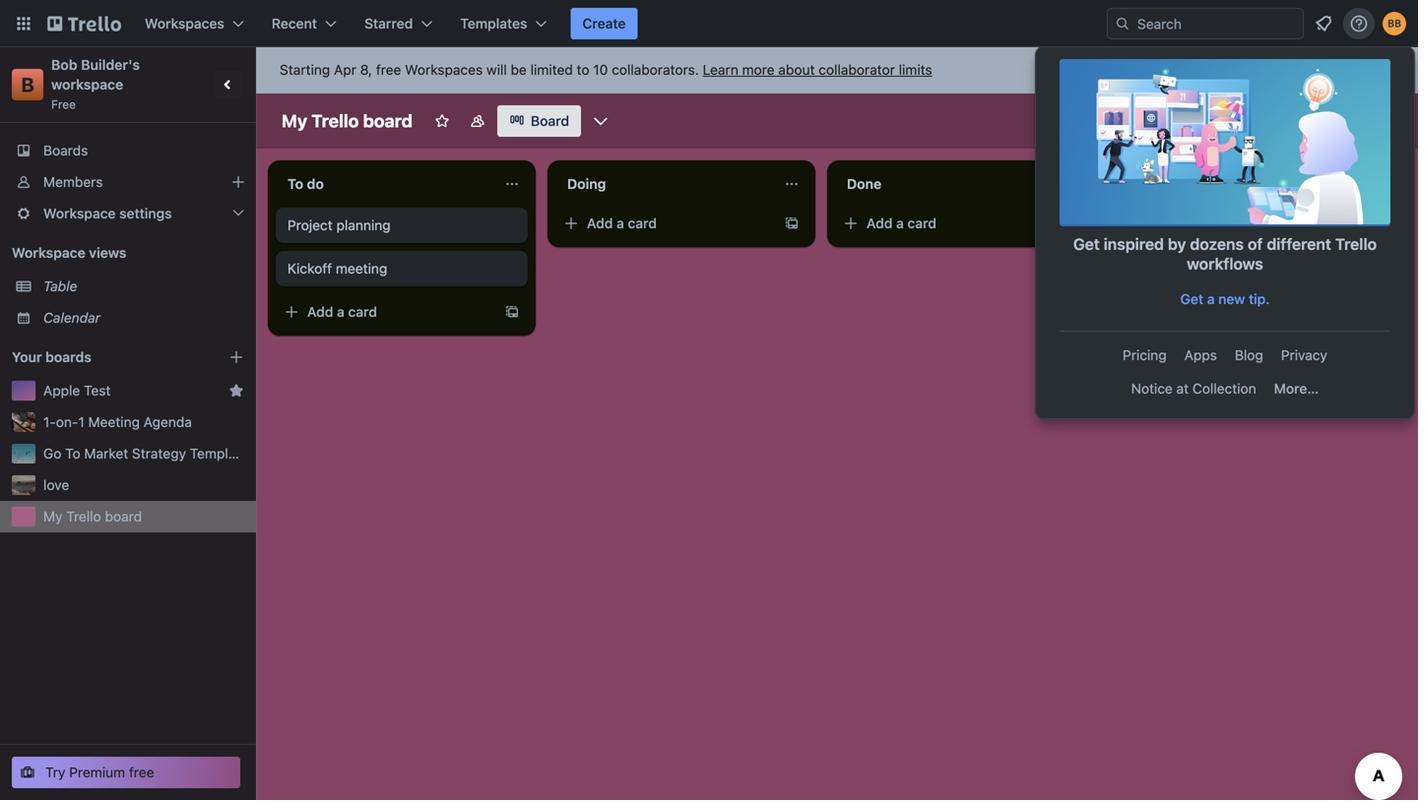 Task type: describe. For each thing, give the bounding box(es) containing it.
0 horizontal spatial card
[[348, 304, 377, 320]]

another
[[1172, 174, 1222, 190]]

star or unstar board image
[[434, 113, 450, 129]]

add a card for doing
[[587, 215, 657, 231]]

card for done
[[907, 215, 936, 231]]

b link
[[12, 69, 43, 100]]

templates
[[460, 15, 527, 32]]

filters
[[1200, 113, 1241, 129]]

templates button
[[448, 8, 559, 39]]

workspace settings
[[43, 205, 172, 222]]

show menu image
[[1382, 111, 1401, 131]]

power ups image
[[1108, 113, 1124, 129]]

starting apr 8, free workspaces will be limited to 10 collaborators. learn more about collaborator limits
[[280, 62, 932, 78]]

card for doing
[[628, 215, 657, 231]]

apple test
[[43, 383, 111, 399]]

workspace for workspace settings
[[43, 205, 116, 222]]

a for add a card button related to done
[[896, 215, 904, 231]]

1 horizontal spatial workspaces
[[405, 62, 483, 78]]

recent button
[[260, 8, 349, 39]]

limited
[[530, 62, 573, 78]]

get inspired by dozens of different trello workflows link
[[1060, 59, 1391, 282]]

starting
[[280, 62, 330, 78]]

settings
[[119, 205, 172, 222]]

starred
[[364, 15, 413, 32]]

workspaces button
[[133, 8, 256, 39]]

on-
[[56, 414, 78, 430]]

bob builder's workspace link
[[51, 57, 143, 93]]

starred button
[[353, 8, 444, 39]]

add a card button for doing
[[555, 208, 772, 239]]

tip.
[[1249, 291, 1270, 307]]

notice at collection link
[[1123, 373, 1264, 405]]

notice
[[1131, 381, 1173, 397]]

strategy
[[132, 446, 186, 462]]

workflows
[[1187, 255, 1263, 273]]

different
[[1267, 235, 1331, 254]]

free
[[51, 97, 76, 111]]

primary element
[[0, 0, 1418, 47]]

agenda
[[144, 414, 192, 430]]

my trello board link
[[43, 507, 244, 527]]

trello inside get inspired by dozens of different trello workflows
[[1335, 235, 1377, 254]]

0 horizontal spatial add a card button
[[276, 296, 492, 328]]

get inspired by dozens of different trello workflows
[[1073, 235, 1377, 273]]

b
[[21, 73, 34, 96]]

love link
[[43, 476, 244, 495]]

1
[[78, 414, 84, 430]]

project
[[288, 217, 333, 233]]

table
[[43, 278, 77, 294]]

starred icon image
[[228, 383, 244, 399]]

of
[[1248, 235, 1263, 254]]

builder's
[[81, 57, 140, 73]]

more…
[[1274, 381, 1319, 397]]

do
[[307, 176, 324, 192]]

search image
[[1115, 16, 1131, 32]]

0 horizontal spatial add a card
[[307, 304, 377, 320]]

add board image
[[228, 350, 244, 365]]

2 vertical spatial trello
[[66, 509, 101, 525]]

0 horizontal spatial my
[[43, 509, 63, 525]]

will
[[486, 62, 507, 78]]

recent
[[272, 15, 317, 32]]

open information menu image
[[1349, 14, 1369, 33]]

workspaces inside popup button
[[145, 15, 224, 32]]

create
[[582, 15, 626, 32]]

filters button
[[1171, 105, 1247, 137]]

calendar link
[[43, 308, 244, 328]]

To do text field
[[276, 168, 496, 200]]

customize views image
[[591, 111, 611, 131]]

to inside text field
[[288, 176, 303, 192]]

bob builder's workspace free
[[51, 57, 143, 111]]

boards
[[45, 349, 91, 365]]

collection
[[1192, 381, 1256, 397]]

apple test link
[[43, 381, 221, 401]]

table link
[[43, 277, 244, 296]]

board link
[[497, 105, 581, 137]]

at
[[1176, 381, 1189, 397]]

get for get a new tip.
[[1180, 291, 1204, 307]]

go to market strategy template
[[43, 446, 248, 462]]

1 horizontal spatial free
[[376, 62, 401, 78]]

learn
[[703, 62, 738, 78]]

members
[[43, 174, 103, 190]]

limits
[[899, 62, 932, 78]]

to do
[[288, 176, 324, 192]]

1 vertical spatial to
[[65, 446, 80, 462]]

add a card for done
[[867, 215, 936, 231]]

members link
[[0, 166, 256, 198]]

doing
[[567, 176, 606, 192]]

workspace for workspace views
[[12, 245, 85, 261]]

1 vertical spatial my trello board
[[43, 509, 142, 525]]

get a new tip.
[[1180, 291, 1270, 307]]

market
[[84, 446, 128, 462]]

create from template… image
[[504, 304, 520, 320]]

template
[[190, 446, 248, 462]]

about
[[778, 62, 815, 78]]

pricing link
[[1115, 340, 1175, 371]]

done
[[847, 176, 882, 192]]

10
[[593, 62, 608, 78]]

new
[[1218, 291, 1245, 307]]



Task type: locate. For each thing, give the bounding box(es) containing it.
get
[[1073, 235, 1100, 254], [1180, 291, 1204, 307]]

board inside text box
[[363, 110, 413, 131]]

get inside button
[[1180, 291, 1204, 307]]

trello inside text box
[[311, 110, 359, 131]]

your
[[12, 349, 42, 365]]

Board name text field
[[272, 105, 422, 137]]

be
[[511, 62, 527, 78]]

project planning link
[[288, 216, 516, 235]]

privacy link
[[1273, 340, 1335, 371]]

add down the kickoff
[[307, 304, 333, 320]]

create from template… image for doing
[[784, 216, 800, 231]]

add a card button down doing text box
[[555, 208, 772, 239]]

bob
[[51, 57, 77, 73]]

by
[[1168, 235, 1186, 254]]

workspace settings button
[[0, 198, 256, 229]]

add down doing
[[587, 215, 613, 231]]

a
[[617, 215, 624, 231], [896, 215, 904, 231], [1207, 291, 1215, 307], [337, 304, 344, 320]]

a left new
[[1207, 291, 1215, 307]]

1 vertical spatial workspaces
[[405, 62, 483, 78]]

to left do
[[288, 176, 303, 192]]

workspace inside dropdown button
[[43, 205, 116, 222]]

2 create from template… image from the left
[[1064, 216, 1079, 231]]

back to home image
[[47, 8, 121, 39]]

add
[[1142, 174, 1168, 190], [587, 215, 613, 231], [867, 215, 893, 231], [307, 304, 333, 320]]

collaborator
[[819, 62, 895, 78]]

share
[[1322, 113, 1360, 129]]

workspace visible image
[[470, 113, 485, 129]]

collaborators.
[[612, 62, 699, 78]]

1 horizontal spatial my
[[282, 110, 307, 131]]

notice at collection
[[1131, 381, 1256, 397]]

8,
[[360, 62, 372, 78]]

add a card button down done "text field"
[[835, 208, 1052, 239]]

bob builder (bobbuilder40) image right open information menu image at the top right of the page
[[1383, 12, 1406, 35]]

1 vertical spatial workspace
[[12, 245, 85, 261]]

1 horizontal spatial to
[[288, 176, 303, 192]]

my down "love"
[[43, 509, 63, 525]]

views
[[89, 245, 126, 261]]

add a card down doing
[[587, 215, 657, 231]]

card
[[628, 215, 657, 231], [907, 215, 936, 231], [348, 304, 377, 320]]

1-on-1 meeting agenda link
[[43, 413, 244, 432]]

your boards
[[12, 349, 91, 365]]

workspaces up the workspace navigation collapse icon
[[145, 15, 224, 32]]

free right 8, on the top
[[376, 62, 401, 78]]

add a card down done
[[867, 215, 936, 231]]

add a card button down "kickoff meeting" link
[[276, 296, 492, 328]]

0 vertical spatial bob builder (bobbuilder40) image
[[1383, 12, 1406, 35]]

Done text field
[[835, 168, 1056, 200]]

pricing
[[1123, 347, 1167, 363]]

0 vertical spatial workspace
[[43, 205, 116, 222]]

create button
[[571, 8, 638, 39]]

go
[[43, 446, 61, 462]]

my trello board down apr
[[282, 110, 413, 131]]

my
[[282, 110, 307, 131], [43, 509, 63, 525]]

0 vertical spatial to
[[288, 176, 303, 192]]

kickoff meeting
[[288, 260, 387, 277]]

0 horizontal spatial free
[[129, 765, 154, 781]]

0 vertical spatial free
[[376, 62, 401, 78]]

get left new
[[1180, 291, 1204, 307]]

trello right different
[[1335, 235, 1377, 254]]

0 horizontal spatial trello
[[66, 509, 101, 525]]

to
[[288, 176, 303, 192], [65, 446, 80, 462]]

planning
[[336, 217, 391, 233]]

1-on-1 meeting agenda
[[43, 414, 192, 430]]

my trello board
[[282, 110, 413, 131], [43, 509, 142, 525]]

a down kickoff meeting
[[337, 304, 344, 320]]

workspace up table
[[12, 245, 85, 261]]

list
[[1226, 174, 1245, 190]]

0 vertical spatial get
[[1073, 235, 1100, 254]]

go to market strategy template link
[[43, 444, 248, 464]]

automation image
[[1135, 105, 1163, 133]]

1 horizontal spatial bob builder (bobbuilder40) image
[[1383, 12, 1406, 35]]

dozens
[[1190, 235, 1244, 254]]

workspace down members
[[43, 205, 116, 222]]

workspace navigation collapse icon image
[[215, 71, 242, 98]]

workspace
[[43, 205, 116, 222], [12, 245, 85, 261]]

my trello board inside text box
[[282, 110, 413, 131]]

0 horizontal spatial bob builder (bobbuilder40) image
[[1261, 107, 1289, 135]]

Search field
[[1131, 9, 1303, 38]]

add a card button for done
[[835, 208, 1052, 239]]

project planning
[[288, 217, 391, 233]]

1 horizontal spatial card
[[628, 215, 657, 231]]

add a card button
[[555, 208, 772, 239], [835, 208, 1052, 239], [276, 296, 492, 328]]

card down doing text box
[[628, 215, 657, 231]]

0 vertical spatial trello
[[311, 110, 359, 131]]

try
[[45, 765, 65, 781]]

add a card
[[587, 215, 657, 231], [867, 215, 936, 231], [307, 304, 377, 320]]

a for add a card button corresponding to doing
[[617, 215, 624, 231]]

2 horizontal spatial card
[[907, 215, 936, 231]]

a for add a card button to the left
[[337, 304, 344, 320]]

add another list button
[[1107, 161, 1375, 204]]

learn more about collaborator limits link
[[703, 62, 932, 78]]

trello
[[311, 110, 359, 131], [1335, 235, 1377, 254], [66, 509, 101, 525]]

apps
[[1184, 347, 1217, 363]]

love
[[43, 477, 69, 493]]

0 vertical spatial board
[[363, 110, 413, 131]]

my inside text box
[[282, 110, 307, 131]]

0 horizontal spatial to
[[65, 446, 80, 462]]

add for add a card button to the left
[[307, 304, 333, 320]]

board
[[531, 113, 569, 129]]

0 vertical spatial my trello board
[[282, 110, 413, 131]]

boards
[[43, 142, 88, 159]]

trello down apr
[[311, 110, 359, 131]]

apr
[[334, 62, 356, 78]]

1 horizontal spatial get
[[1180, 291, 1204, 307]]

share button
[[1295, 105, 1372, 137]]

add a card down kickoff meeting
[[307, 304, 377, 320]]

get inside get inspired by dozens of different trello workflows
[[1073, 235, 1100, 254]]

blog link
[[1227, 340, 1271, 371]]

kickoff meeting link
[[288, 259, 516, 279]]

more
[[742, 62, 775, 78]]

1 vertical spatial get
[[1180, 291, 1204, 307]]

meeting
[[336, 260, 387, 277]]

1 vertical spatial bob builder (bobbuilder40) image
[[1261, 107, 1289, 135]]

1-
[[43, 414, 56, 430]]

get for get inspired by dozens of different trello workflows
[[1073, 235, 1100, 254]]

a down doing text box
[[617, 215, 624, 231]]

free
[[376, 62, 401, 78], [129, 765, 154, 781]]

bob builder (bobbuilder40) image
[[1383, 12, 1406, 35], [1261, 107, 1289, 135]]

0 vertical spatial workspaces
[[145, 15, 224, 32]]

blog
[[1235, 347, 1263, 363]]

0 horizontal spatial create from template… image
[[784, 216, 800, 231]]

add another list
[[1142, 174, 1245, 190]]

create from template… image
[[784, 216, 800, 231], [1064, 216, 1079, 231]]

create from template… image for done
[[1064, 216, 1079, 231]]

my trello board down "love"
[[43, 509, 142, 525]]

add for add a card button related to done
[[867, 215, 893, 231]]

1 horizontal spatial add a card
[[587, 215, 657, 231]]

try premium free button
[[12, 757, 240, 789]]

add for add a card button corresponding to doing
[[587, 215, 613, 231]]

free right the premium
[[129, 765, 154, 781]]

1 create from template… image from the left
[[784, 216, 800, 231]]

boards link
[[0, 135, 256, 166]]

my down starting
[[282, 110, 307, 131]]

1 horizontal spatial board
[[363, 110, 413, 131]]

to right "go"
[[65, 446, 80, 462]]

get left inspired
[[1073, 235, 1100, 254]]

workspaces up star or unstar board icon
[[405, 62, 483, 78]]

1 vertical spatial my
[[43, 509, 63, 525]]

1 vertical spatial free
[[129, 765, 154, 781]]

Doing text field
[[555, 168, 776, 200]]

2 horizontal spatial trello
[[1335, 235, 1377, 254]]

0 horizontal spatial my trello board
[[43, 509, 142, 525]]

1 horizontal spatial add a card button
[[555, 208, 772, 239]]

add for "add another list" button
[[1142, 174, 1168, 190]]

1 vertical spatial board
[[105, 509, 142, 525]]

inspired
[[1104, 235, 1164, 254]]

free inside button
[[129, 765, 154, 781]]

get a new tip. button
[[1060, 284, 1391, 315]]

1 horizontal spatial trello
[[311, 110, 359, 131]]

1 horizontal spatial my trello board
[[282, 110, 413, 131]]

bob builder (bobbuilder40) image right filters
[[1261, 107, 1289, 135]]

add left another
[[1142, 174, 1168, 190]]

workspace views
[[12, 245, 126, 261]]

0 vertical spatial my
[[282, 110, 307, 131]]

meeting
[[88, 414, 140, 430]]

board down the love "link"
[[105, 509, 142, 525]]

trello down "love"
[[66, 509, 101, 525]]

more… button
[[1266, 373, 1327, 405]]

1 vertical spatial trello
[[1335, 235, 1377, 254]]

calendar
[[43, 310, 100, 326]]

2 horizontal spatial add a card
[[867, 215, 936, 231]]

kickoff
[[288, 260, 332, 277]]

apps link
[[1176, 340, 1225, 371]]

card down done "text field"
[[907, 215, 936, 231]]

0 horizontal spatial workspaces
[[145, 15, 224, 32]]

add down done
[[867, 215, 893, 231]]

0 horizontal spatial board
[[105, 509, 142, 525]]

a down done "text field"
[[896, 215, 904, 231]]

2 horizontal spatial add a card button
[[835, 208, 1052, 239]]

1 horizontal spatial create from template… image
[[1064, 216, 1079, 231]]

privacy
[[1281, 347, 1327, 363]]

0 horizontal spatial get
[[1073, 235, 1100, 254]]

card down 'meeting'
[[348, 304, 377, 320]]

board left star or unstar board icon
[[363, 110, 413, 131]]

workspace
[[51, 76, 123, 93]]

0 notifications image
[[1312, 12, 1335, 35]]

your boards with 5 items element
[[12, 346, 199, 369]]



Task type: vqa. For each thing, say whether or not it's contained in the screenshot.
the leftmost "Power-"
no



